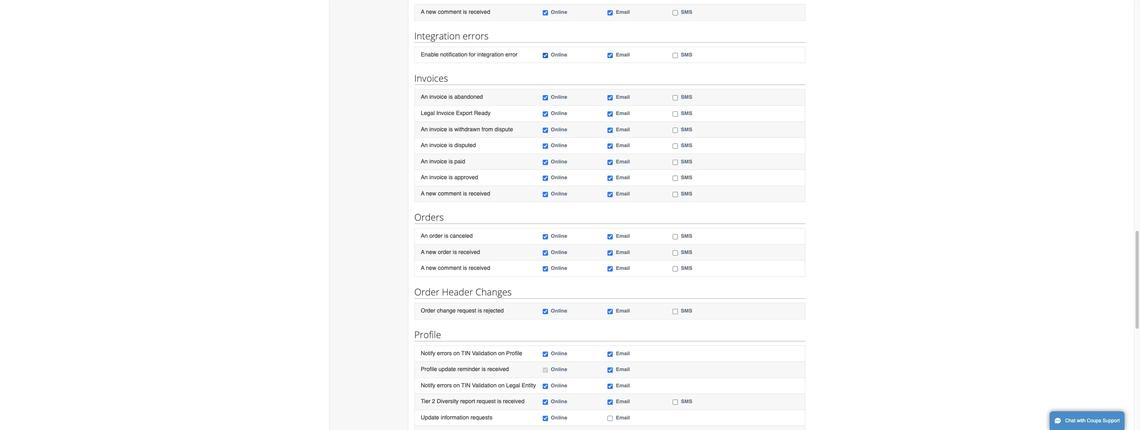 Task type: locate. For each thing, give the bounding box(es) containing it.
an for an invoice is disputed
[[421, 142, 428, 149]]

an for an order is canceled
[[421, 233, 428, 240]]

4 invoice from the top
[[429, 158, 447, 165]]

on
[[453, 350, 460, 357], [498, 350, 505, 357], [453, 383, 460, 389], [498, 383, 505, 389]]

4 new from the top
[[426, 265, 436, 272]]

18 email from the top
[[616, 415, 630, 421]]

2 vertical spatial profile
[[421, 367, 437, 373]]

invoice for paid
[[429, 158, 447, 165]]

6 an from the top
[[421, 233, 428, 240]]

10 sms from the top
[[681, 233, 692, 240]]

13 email from the top
[[616, 308, 630, 314]]

received down approved
[[469, 190, 490, 197]]

5 sms from the top
[[681, 126, 692, 133]]

a up integration
[[421, 9, 424, 15]]

0 vertical spatial tin
[[461, 350, 470, 357]]

request
[[457, 308, 476, 314], [477, 399, 496, 405]]

errors down update
[[437, 383, 452, 389]]

0 vertical spatial validation
[[472, 350, 497, 357]]

invoice up invoice
[[429, 94, 447, 100]]

2 vertical spatial a new comment is received
[[421, 265, 490, 272]]

order down an order is canceled
[[438, 249, 451, 256]]

1 a new comment is received from the top
[[421, 9, 490, 15]]

update
[[439, 367, 456, 373]]

received down entity
[[503, 399, 525, 405]]

notify up profile update reminder is received
[[421, 350, 435, 357]]

5 invoice from the top
[[429, 174, 447, 181]]

1 an from the top
[[421, 94, 428, 100]]

notify up the tier on the bottom
[[421, 383, 435, 389]]

2 vertical spatial errors
[[437, 383, 452, 389]]

10 email from the top
[[616, 233, 630, 240]]

an down orders
[[421, 233, 428, 240]]

invoice
[[436, 110, 454, 116]]

on up notify errors on tin validation on legal entity
[[498, 350, 505, 357]]

integration errors
[[414, 29, 489, 42]]

4 an from the top
[[421, 158, 428, 165]]

received
[[469, 9, 490, 15], [469, 190, 490, 197], [459, 249, 480, 256], [469, 265, 490, 272], [487, 367, 509, 373], [503, 399, 525, 405]]

1 comment from the top
[[438, 9, 461, 15]]

errors up for on the top left of the page
[[463, 29, 489, 42]]

6 email from the top
[[616, 143, 630, 149]]

sms
[[681, 9, 692, 15], [681, 52, 692, 58], [681, 94, 692, 100], [681, 110, 692, 116], [681, 126, 692, 133], [681, 143, 692, 149], [681, 159, 692, 165], [681, 175, 692, 181], [681, 191, 692, 197], [681, 233, 692, 240], [681, 250, 692, 256], [681, 266, 692, 272], [681, 308, 692, 314], [681, 399, 692, 405]]

invoice up an invoice is paid
[[429, 142, 447, 149]]

dispute
[[495, 126, 513, 133]]

2 vertical spatial comment
[[438, 265, 461, 272]]

received up "changes"
[[469, 265, 490, 272]]

profile left update
[[421, 367, 437, 373]]

1 vertical spatial request
[[477, 399, 496, 405]]

errors up update
[[437, 350, 452, 357]]

invoice down an invoice is paid
[[429, 174, 447, 181]]

3 comment from the top
[[438, 265, 461, 272]]

profile for profile update reminder is received
[[421, 367, 437, 373]]

a new comment is received down a new order is received
[[421, 265, 490, 272]]

invoice down invoice
[[429, 126, 447, 133]]

11 online from the top
[[551, 250, 567, 256]]

order left change
[[421, 308, 435, 314]]

is left approved
[[449, 174, 453, 181]]

an
[[421, 94, 428, 100], [421, 126, 428, 133], [421, 142, 428, 149], [421, 158, 428, 165], [421, 174, 428, 181], [421, 233, 428, 240]]

errors for integration errors
[[463, 29, 489, 42]]

0 vertical spatial notify
[[421, 350, 435, 357]]

order down orders
[[429, 233, 443, 240]]

0 vertical spatial a new comment is received
[[421, 9, 490, 15]]

new up orders
[[426, 190, 436, 197]]

invoice for withdrawn
[[429, 126, 447, 133]]

an down an invoice is disputed
[[421, 158, 428, 165]]

on down profile update reminder is received
[[453, 383, 460, 389]]

is down canceled
[[453, 249, 457, 256]]

0 vertical spatial legal
[[421, 110, 435, 116]]

2 invoice from the top
[[429, 126, 447, 133]]

tin
[[461, 350, 470, 357], [461, 383, 470, 389]]

is right reminder
[[482, 367, 486, 373]]

notify errors on tin validation on legal entity
[[421, 383, 536, 389]]

comment down a new order is received
[[438, 265, 461, 272]]

profile for profile
[[414, 328, 441, 341]]

legal left entity
[[506, 383, 520, 389]]

an up an invoice is paid
[[421, 142, 428, 149]]

1 vertical spatial notify
[[421, 383, 435, 389]]

request up 'requests'
[[477, 399, 496, 405]]

0 vertical spatial order
[[414, 286, 439, 299]]

invoice
[[429, 94, 447, 100], [429, 126, 447, 133], [429, 142, 447, 149], [429, 158, 447, 165], [429, 174, 447, 181]]

legal invoice export ready
[[421, 110, 491, 116]]

profile down change
[[414, 328, 441, 341]]

14 email from the top
[[616, 351, 630, 357]]

order up change
[[414, 286, 439, 299]]

0 vertical spatial errors
[[463, 29, 489, 42]]

comment
[[438, 9, 461, 15], [438, 190, 461, 197], [438, 265, 461, 272]]

chat with coupa support button
[[1050, 412, 1125, 431]]

1 vertical spatial validation
[[472, 383, 497, 389]]

profile
[[414, 328, 441, 341], [506, 350, 522, 357], [421, 367, 437, 373]]

on up profile update reminder is received
[[453, 350, 460, 357]]

2 tin from the top
[[461, 383, 470, 389]]

15 email from the top
[[616, 367, 630, 373]]

3 invoice from the top
[[429, 142, 447, 149]]

None checkbox
[[608, 10, 613, 16], [673, 10, 678, 16], [543, 95, 548, 101], [608, 95, 613, 101], [673, 95, 678, 101], [543, 112, 548, 117], [673, 112, 678, 117], [673, 128, 678, 133], [608, 144, 613, 149], [608, 160, 613, 165], [543, 176, 548, 181], [608, 176, 613, 181], [543, 192, 548, 197], [543, 235, 548, 240], [673, 235, 678, 240], [608, 251, 613, 256], [673, 251, 678, 256], [543, 309, 548, 315], [608, 309, 613, 315], [673, 309, 678, 315], [543, 352, 548, 357], [543, 368, 548, 373], [543, 384, 548, 390], [608, 384, 613, 390], [608, 10, 613, 16], [673, 10, 678, 16], [543, 95, 548, 101], [608, 95, 613, 101], [673, 95, 678, 101], [543, 112, 548, 117], [673, 112, 678, 117], [673, 128, 678, 133], [608, 144, 613, 149], [608, 160, 613, 165], [543, 176, 548, 181], [608, 176, 613, 181], [543, 192, 548, 197], [543, 235, 548, 240], [673, 235, 678, 240], [608, 251, 613, 256], [673, 251, 678, 256], [543, 309, 548, 315], [608, 309, 613, 315], [673, 309, 678, 315], [543, 352, 548, 357], [543, 368, 548, 373], [543, 384, 548, 390], [608, 384, 613, 390]]

email
[[616, 9, 630, 15], [616, 52, 630, 58], [616, 94, 630, 100], [616, 110, 630, 116], [616, 126, 630, 133], [616, 143, 630, 149], [616, 159, 630, 165], [616, 175, 630, 181], [616, 191, 630, 197], [616, 233, 630, 240], [616, 250, 630, 256], [616, 266, 630, 272], [616, 308, 630, 314], [616, 351, 630, 357], [616, 367, 630, 373], [616, 383, 630, 389], [616, 399, 630, 405], [616, 415, 630, 421]]

0 horizontal spatial legal
[[421, 110, 435, 116]]

update information requests
[[421, 415, 492, 421]]

a down a new order is received
[[421, 265, 424, 272]]

received down canceled
[[459, 249, 480, 256]]

integration
[[414, 29, 460, 42]]

order header changes
[[414, 286, 512, 299]]

a
[[421, 9, 424, 15], [421, 190, 424, 197], [421, 249, 424, 256], [421, 265, 424, 272]]

error
[[505, 51, 517, 58]]

1 invoice from the top
[[429, 94, 447, 100]]

4 online from the top
[[551, 110, 567, 116]]

legal
[[421, 110, 435, 116], [506, 383, 520, 389]]

0 vertical spatial comment
[[438, 9, 461, 15]]

invoice down an invoice is disputed
[[429, 158, 447, 165]]

legal left invoice
[[421, 110, 435, 116]]

online
[[551, 9, 567, 15], [551, 52, 567, 58], [551, 94, 567, 100], [551, 110, 567, 116], [551, 126, 567, 133], [551, 143, 567, 149], [551, 159, 567, 165], [551, 175, 567, 181], [551, 191, 567, 197], [551, 233, 567, 240], [551, 250, 567, 256], [551, 266, 567, 272], [551, 308, 567, 314], [551, 351, 567, 357], [551, 367, 567, 373], [551, 383, 567, 389], [551, 399, 567, 405], [551, 415, 567, 421]]

1 vertical spatial comment
[[438, 190, 461, 197]]

order
[[429, 233, 443, 240], [438, 249, 451, 256]]

1 horizontal spatial legal
[[506, 383, 520, 389]]

12 sms from the top
[[681, 266, 692, 272]]

tin up profile update reminder is received
[[461, 350, 470, 357]]

new down an order is canceled
[[426, 249, 436, 256]]

an down invoices
[[421, 94, 428, 100]]

paid
[[454, 158, 465, 165]]

7 sms from the top
[[681, 159, 692, 165]]

enable notification for integration error
[[421, 51, 517, 58]]

0 vertical spatial request
[[457, 308, 476, 314]]

received up integration errors
[[469, 9, 490, 15]]

5 an from the top
[[421, 174, 428, 181]]

an up an invoice is disputed
[[421, 126, 428, 133]]

2 an from the top
[[421, 126, 428, 133]]

1 validation from the top
[[472, 350, 497, 357]]

3 new from the top
[[426, 249, 436, 256]]

an order is canceled
[[421, 233, 473, 240]]

is up integration errors
[[463, 9, 467, 15]]

1 vertical spatial order
[[421, 308, 435, 314]]

an invoice is disputed
[[421, 142, 476, 149]]

1 vertical spatial errors
[[437, 350, 452, 357]]

a up orders
[[421, 190, 424, 197]]

a new comment is received
[[421, 9, 490, 15], [421, 190, 490, 197], [421, 265, 490, 272]]

1 tin from the top
[[461, 350, 470, 357]]

1 vertical spatial tin
[[461, 383, 470, 389]]

validation up reminder
[[472, 350, 497, 357]]

notify
[[421, 350, 435, 357], [421, 383, 435, 389]]

an down an invoice is paid
[[421, 174, 428, 181]]

a new comment is received down an invoice is approved
[[421, 190, 490, 197]]

13 online from the top
[[551, 308, 567, 314]]

errors for notify errors on tin validation on profile
[[437, 350, 452, 357]]

validation up tier 2 diversity report request is received
[[472, 383, 497, 389]]

order for order change request is rejected
[[421, 308, 435, 314]]

approved
[[454, 174, 478, 181]]

validation
[[472, 350, 497, 357], [472, 383, 497, 389]]

None checkbox
[[543, 10, 548, 16], [543, 53, 548, 58], [608, 53, 613, 58], [673, 53, 678, 58], [608, 112, 613, 117], [543, 128, 548, 133], [608, 128, 613, 133], [543, 144, 548, 149], [673, 144, 678, 149], [543, 160, 548, 165], [673, 160, 678, 165], [673, 176, 678, 181], [608, 192, 613, 197], [673, 192, 678, 197], [608, 235, 613, 240], [543, 251, 548, 256], [543, 267, 548, 272], [608, 267, 613, 272], [673, 267, 678, 272], [608, 352, 613, 357], [608, 368, 613, 373], [543, 400, 548, 406], [608, 400, 613, 406], [673, 400, 678, 406], [543, 416, 548, 422], [608, 416, 613, 422], [543, 10, 548, 16], [543, 53, 548, 58], [608, 53, 613, 58], [673, 53, 678, 58], [608, 112, 613, 117], [543, 128, 548, 133], [608, 128, 613, 133], [543, 144, 548, 149], [673, 144, 678, 149], [543, 160, 548, 165], [673, 160, 678, 165], [673, 176, 678, 181], [608, 192, 613, 197], [673, 192, 678, 197], [608, 235, 613, 240], [543, 251, 548, 256], [543, 267, 548, 272], [608, 267, 613, 272], [673, 267, 678, 272], [608, 352, 613, 357], [608, 368, 613, 373], [543, 400, 548, 406], [608, 400, 613, 406], [673, 400, 678, 406], [543, 416, 548, 422], [608, 416, 613, 422]]

1 a from the top
[[421, 9, 424, 15]]

errors
[[463, 29, 489, 42], [437, 350, 452, 357], [437, 383, 452, 389]]

is
[[463, 9, 467, 15], [449, 94, 453, 100], [449, 126, 453, 133], [449, 142, 453, 149], [449, 158, 453, 165], [449, 174, 453, 181], [463, 190, 467, 197], [444, 233, 448, 240], [453, 249, 457, 256], [463, 265, 467, 272], [478, 308, 482, 314], [482, 367, 486, 373], [497, 399, 501, 405]]

requests
[[471, 415, 492, 421]]

4 email from the top
[[616, 110, 630, 116]]

reminder
[[458, 367, 480, 373]]

10 online from the top
[[551, 233, 567, 240]]

order
[[414, 286, 439, 299], [421, 308, 435, 314]]

1 notify from the top
[[421, 350, 435, 357]]

7 email from the top
[[616, 159, 630, 165]]

comment down an invoice is approved
[[438, 190, 461, 197]]

0 vertical spatial profile
[[414, 328, 441, 341]]

order change request is rejected
[[421, 308, 504, 314]]

disputed
[[454, 142, 476, 149]]

is down notify errors on tin validation on legal entity
[[497, 399, 501, 405]]

notification
[[440, 51, 467, 58]]

2 comment from the top
[[438, 190, 461, 197]]

request down order header changes at bottom
[[457, 308, 476, 314]]

2 notify from the top
[[421, 383, 435, 389]]

tin for legal
[[461, 383, 470, 389]]

16 email from the top
[[616, 383, 630, 389]]

invoice for disputed
[[429, 142, 447, 149]]

1 horizontal spatial request
[[477, 399, 496, 405]]

2 validation from the top
[[472, 383, 497, 389]]

a new order is received
[[421, 249, 480, 256]]

1 vertical spatial profile
[[506, 350, 522, 357]]

1 vertical spatial a new comment is received
[[421, 190, 490, 197]]

tin down profile update reminder is received
[[461, 383, 470, 389]]

new down a new order is received
[[426, 265, 436, 272]]

rejected
[[484, 308, 504, 314]]

2 a from the top
[[421, 190, 424, 197]]

comment up integration errors
[[438, 9, 461, 15]]

a new comment is received up integration errors
[[421, 9, 490, 15]]

new
[[426, 9, 436, 15], [426, 190, 436, 197], [426, 249, 436, 256], [426, 265, 436, 272]]

a down an order is canceled
[[421, 249, 424, 256]]

3 an from the top
[[421, 142, 428, 149]]

profile up entity
[[506, 350, 522, 357]]

new up integration
[[426, 9, 436, 15]]



Task type: vqa. For each thing, say whether or not it's contained in the screenshot.
An invoice is paid's An
yes



Task type: describe. For each thing, give the bounding box(es) containing it.
15 online from the top
[[551, 367, 567, 373]]

12 online from the top
[[551, 266, 567, 272]]

1 sms from the top
[[681, 9, 692, 15]]

8 online from the top
[[551, 175, 567, 181]]

9 email from the top
[[616, 191, 630, 197]]

order for order header changes
[[414, 286, 439, 299]]

14 sms from the top
[[681, 399, 692, 405]]

tier 2 diversity report request is received
[[421, 399, 525, 405]]

11 email from the top
[[616, 250, 630, 256]]

an for an invoice is abandoned
[[421, 94, 428, 100]]

4 a from the top
[[421, 265, 424, 272]]

17 email from the top
[[616, 399, 630, 405]]

17 online from the top
[[551, 399, 567, 405]]

report
[[460, 399, 475, 405]]

support
[[1103, 419, 1120, 424]]

is up 'legal invoice export ready'
[[449, 94, 453, 100]]

chat
[[1065, 419, 1076, 424]]

invoices
[[414, 72, 448, 85]]

is down approved
[[463, 190, 467, 197]]

9 online from the top
[[551, 191, 567, 197]]

profile update reminder is received
[[421, 367, 509, 373]]

update
[[421, 415, 439, 421]]

16 online from the top
[[551, 383, 567, 389]]

12 email from the top
[[616, 266, 630, 272]]

abandoned
[[454, 94, 483, 100]]

3 a new comment is received from the top
[[421, 265, 490, 272]]

2
[[432, 399, 435, 405]]

9 sms from the top
[[681, 191, 692, 197]]

3 online from the top
[[551, 94, 567, 100]]

1 email from the top
[[616, 9, 630, 15]]

8 sms from the top
[[681, 175, 692, 181]]

header
[[442, 286, 473, 299]]

notify for notify errors on tin validation on legal entity
[[421, 383, 435, 389]]

information
[[441, 415, 469, 421]]

diversity
[[437, 399, 459, 405]]

18 online from the top
[[551, 415, 567, 421]]

6 online from the top
[[551, 143, 567, 149]]

is up an invoice is disputed
[[449, 126, 453, 133]]

withdrawn
[[454, 126, 480, 133]]

entity
[[522, 383, 536, 389]]

is left rejected
[[478, 308, 482, 314]]

is left paid
[[449, 158, 453, 165]]

8 email from the top
[[616, 175, 630, 181]]

11 sms from the top
[[681, 250, 692, 256]]

2 email from the top
[[616, 52, 630, 58]]

on left entity
[[498, 383, 505, 389]]

for
[[469, 51, 476, 58]]

6 sms from the top
[[681, 143, 692, 149]]

3 email from the top
[[616, 94, 630, 100]]

3 a from the top
[[421, 249, 424, 256]]

an invoice is paid
[[421, 158, 465, 165]]

an invoice is withdrawn from dispute
[[421, 126, 513, 133]]

0 horizontal spatial request
[[457, 308, 476, 314]]

an for an invoice is approved
[[421, 174, 428, 181]]

1 online from the top
[[551, 9, 567, 15]]

changes
[[476, 286, 512, 299]]

13 sms from the top
[[681, 308, 692, 314]]

1 vertical spatial order
[[438, 249, 451, 256]]

coupa
[[1087, 419, 1101, 424]]

3 sms from the top
[[681, 94, 692, 100]]

with
[[1077, 419, 1086, 424]]

notify for notify errors on tin validation on profile
[[421, 350, 435, 357]]

an invoice is abandoned
[[421, 94, 483, 100]]

tin for profile
[[461, 350, 470, 357]]

errors for notify errors on tin validation on legal entity
[[437, 383, 452, 389]]

ready
[[474, 110, 491, 116]]

5 email from the top
[[616, 126, 630, 133]]

enable
[[421, 51, 439, 58]]

1 vertical spatial legal
[[506, 383, 520, 389]]

integration
[[477, 51, 504, 58]]

1 new from the top
[[426, 9, 436, 15]]

tier
[[421, 399, 430, 405]]

an for an invoice is paid
[[421, 158, 428, 165]]

5 online from the top
[[551, 126, 567, 133]]

0 vertical spatial order
[[429, 233, 443, 240]]

change
[[437, 308, 456, 314]]

14 online from the top
[[551, 351, 567, 357]]

an invoice is approved
[[421, 174, 478, 181]]

is left disputed
[[449, 142, 453, 149]]

export
[[456, 110, 472, 116]]

4 sms from the top
[[681, 110, 692, 116]]

notify errors on tin validation on profile
[[421, 350, 522, 357]]

7 online from the top
[[551, 159, 567, 165]]

canceled
[[450, 233, 473, 240]]

from
[[482, 126, 493, 133]]

2 new from the top
[[426, 190, 436, 197]]

is down a new order is received
[[463, 265, 467, 272]]

chat with coupa support
[[1065, 419, 1120, 424]]

an for an invoice is withdrawn from dispute
[[421, 126, 428, 133]]

invoice for abandoned
[[429, 94, 447, 100]]

received up notify errors on tin validation on legal entity
[[487, 367, 509, 373]]

is left canceled
[[444, 233, 448, 240]]

validation for profile
[[472, 350, 497, 357]]

2 sms from the top
[[681, 52, 692, 58]]

invoice for approved
[[429, 174, 447, 181]]

validation for legal
[[472, 383, 497, 389]]

2 a new comment is received from the top
[[421, 190, 490, 197]]

2 online from the top
[[551, 52, 567, 58]]

orders
[[414, 211, 444, 224]]



